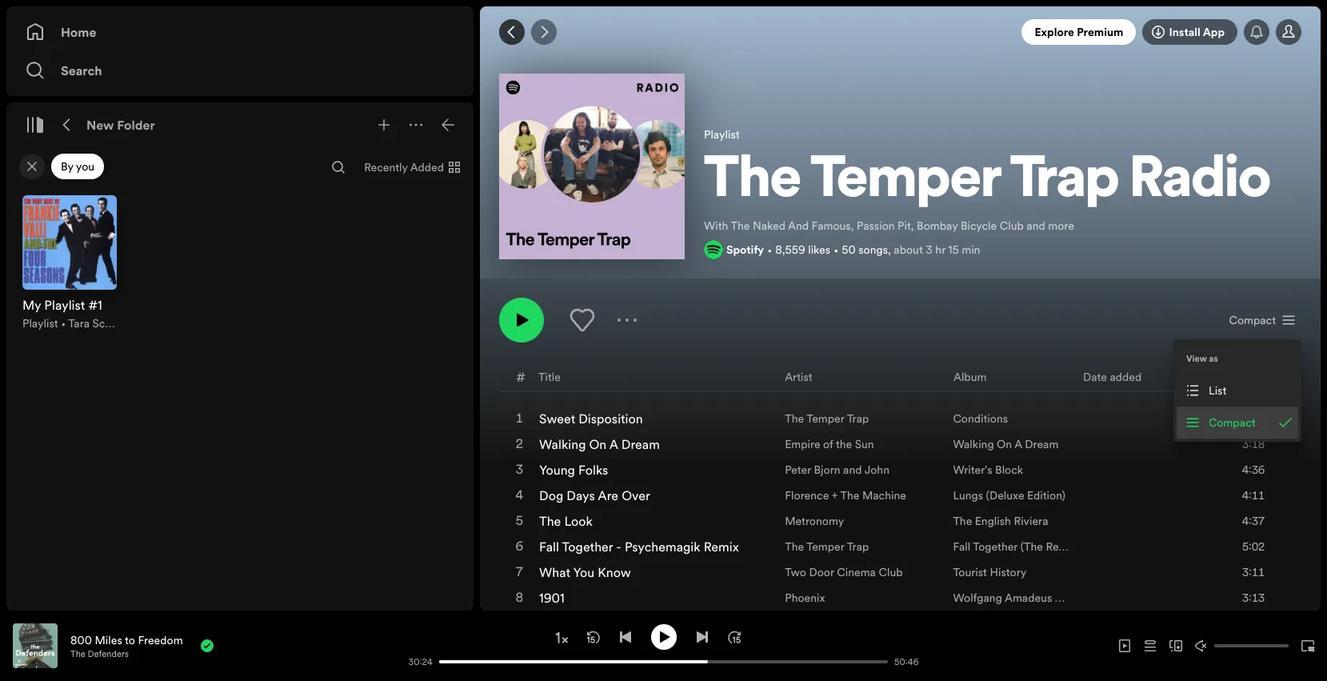 Task type: vqa. For each thing, say whether or not it's contained in the screenshot.
OUT
no



Task type: describe. For each thing, give the bounding box(es) containing it.
the inside '800 miles to freedom the defenders'
[[70, 648, 85, 660]]

artist
[[785, 369, 813, 385]]

#
[[517, 368, 526, 385]]

what you know link
[[539, 564, 631, 581]]

search in your library image
[[332, 161, 345, 174]]

30:24
[[409, 656, 433, 668]]

playlist •
[[22, 315, 68, 331]]

0 horizontal spatial a
[[610, 435, 619, 453]]

metronomy link
[[785, 513, 845, 529]]

50:46
[[895, 656, 919, 668]]

over
[[622, 487, 651, 504]]

1 horizontal spatial a
[[1015, 436, 1023, 452]]

the temper trap for sweet disposition
[[785, 411, 870, 427]]

explore premium
[[1035, 24, 1124, 40]]

row inside the temper trap radio grid
[[500, 610, 1302, 636]]

the temper trap link for fall together - psychemagik remix
[[785, 539, 870, 555]]

the temper trap for fall together - psychemagik remix
[[785, 539, 870, 555]]

search
[[61, 62, 102, 79]]

club inside "the temper trap radio with the naked and famous, passion pit, bombay bicycle club and more"
[[1000, 218, 1024, 234]]

peter bjorn and john link
[[785, 462, 890, 478]]

compact inside the 'compact' button
[[1230, 312, 1277, 328]]

sweet disposition
[[539, 410, 643, 427]]

50 songs , about 3 hr 15 min
[[842, 242, 981, 258]]

title
[[539, 369, 561, 385]]

5:02
[[1243, 539, 1266, 555]]

two door cinema club link
[[785, 564, 903, 580]]

fall together - psychemagik remix
[[539, 538, 739, 556]]

dog
[[539, 487, 564, 504]]

app
[[1204, 24, 1225, 40]]

florence + the machine
[[785, 487, 907, 503]]

0 horizontal spatial dream
[[622, 435, 660, 453]]

metronomy
[[785, 513, 845, 529]]

explore premium button
[[1023, 19, 1137, 45]]

what you know
[[539, 564, 631, 581]]

florence
[[785, 487, 829, 503]]

writer's block
[[954, 462, 1024, 478]]

tourist history link
[[954, 564, 1027, 580]]

peter bjorn and john
[[785, 462, 890, 478]]

0 horizontal spatial walking on a dream
[[539, 435, 660, 453]]

trap for fall together - psychemagik remix
[[847, 539, 870, 555]]

writer's
[[954, 462, 993, 478]]

freedom
[[138, 632, 183, 648]]

trap inside "the temper trap radio with the naked and famous, passion pit, bombay bicycle club and more"
[[1011, 153, 1120, 211]]

likes
[[809, 242, 831, 258]]

skip back 15 seconds image
[[587, 630, 600, 643]]

list
[[1209, 383, 1227, 399]]

the up naked
[[704, 153, 802, 211]]

# row
[[500, 363, 1302, 391]]

800 miles to freedom link
[[70, 632, 183, 648]]

tourist
[[954, 564, 988, 580]]

temper inside "the temper trap radio with the naked and famous, passion pit, bombay bicycle club and more"
[[811, 153, 1001, 211]]

sweet
[[539, 410, 576, 427]]

as
[[1210, 353, 1219, 365]]

by
[[61, 158, 73, 174]]

look
[[565, 512, 593, 530]]

volume off image
[[1196, 640, 1209, 652]]

remix
[[704, 538, 739, 556]]

8,559
[[776, 242, 806, 258]]

go forward image
[[538, 26, 551, 38]]

-
[[617, 538, 622, 556]]

800 miles to freedom the defenders
[[70, 632, 183, 660]]

change speed image
[[554, 630, 570, 646]]

the temper trap radio with the naked and famous, passion pit, bombay bicycle club and more
[[704, 153, 1272, 234]]

1901 link
[[539, 589, 565, 607]]

Recently Added, Grid view field
[[351, 154, 471, 180]]

the up the two
[[785, 539, 805, 555]]

recently added
[[364, 159, 444, 175]]

english
[[976, 513, 1012, 529]]

lungs (deluxe edition)
[[954, 487, 1066, 503]]

min
[[962, 242, 981, 258]]

two door cinema club
[[785, 564, 903, 580]]

1 horizontal spatial on
[[997, 436, 1013, 452]]

what's new image
[[1251, 26, 1264, 38]]

history
[[991, 564, 1027, 580]]

bombay
[[917, 218, 958, 234]]

playlist for playlist
[[704, 126, 740, 142]]

tourist history
[[954, 564, 1027, 580]]

menu containing list
[[1174, 339, 1302, 442]]

the down lungs
[[954, 513, 973, 529]]

famous,
[[812, 218, 854, 234]]

800
[[70, 632, 92, 648]]

explore
[[1035, 24, 1075, 40]]

empire of the sun link
[[785, 436, 875, 452]]

and inside the temper trap radio grid
[[844, 462, 862, 478]]

3:13
[[1243, 590, 1266, 606]]

album
[[954, 369, 987, 385]]

john
[[865, 462, 890, 478]]

bjorn
[[815, 462, 841, 478]]

disposition
[[579, 410, 643, 427]]

spotify image
[[704, 240, 724, 259]]

now playing view image
[[38, 631, 50, 644]]

install app link
[[1143, 19, 1238, 45]]

new folder
[[86, 116, 155, 134]]

folks
[[579, 461, 609, 479]]

and
[[788, 218, 809, 234]]

none search field inside the main element
[[326, 154, 351, 180]]

the temper trap radio grid
[[481, 362, 1321, 681]]

dog days are over link
[[539, 487, 651, 504]]

date
[[1084, 369, 1108, 385]]

peter
[[785, 462, 812, 478]]

naked
[[753, 218, 786, 234]]

1 horizontal spatial walking on a dream
[[954, 436, 1059, 452]]

pit,
[[898, 218, 915, 234]]

play image
[[658, 630, 670, 643]]

playlist for playlist •
[[22, 315, 58, 331]]

next image
[[696, 630, 709, 643]]

•
[[61, 315, 66, 331]]

spotify link
[[727, 242, 765, 258]]

install
[[1170, 24, 1201, 40]]

4:37
[[1243, 513, 1266, 529]]

two
[[785, 564, 807, 580]]

top bar and user menu element
[[480, 6, 1322, 58]]

connect to a device image
[[1170, 640, 1183, 652]]



Task type: locate. For each thing, give the bounding box(es) containing it.
2 the temper trap from the top
[[785, 539, 870, 555]]

50
[[842, 242, 856, 258]]

you
[[573, 564, 595, 581]]

1 vertical spatial the temper trap link
[[785, 539, 870, 555]]

new
[[86, 116, 114, 134]]

the temper trap link for sweet disposition
[[785, 411, 870, 427]]

1 horizontal spatial dream
[[1026, 436, 1059, 452]]

3:50
[[1243, 411, 1266, 427]]

1 vertical spatial trap
[[847, 411, 870, 427]]

machine
[[863, 487, 907, 503]]

15
[[949, 242, 959, 258]]

1 horizontal spatial walking on a dream link
[[954, 436, 1059, 452]]

club right 'bicycle'
[[1000, 218, 1024, 234]]

install app
[[1170, 24, 1225, 40]]

skip forward 15 seconds image
[[728, 630, 741, 643]]

block
[[996, 462, 1024, 478]]

young folks link
[[539, 461, 609, 479]]

the temper trap radio image
[[499, 74, 685, 259]]

trap up 'cinema'
[[847, 539, 870, 555]]

club
[[1000, 218, 1024, 234], [879, 564, 903, 580]]

temper for fall together - psychemagik remix
[[807, 539, 845, 555]]

0 horizontal spatial on
[[590, 435, 607, 453]]

the right with
[[731, 218, 750, 234]]

the temper trap link up door
[[785, 539, 870, 555]]

walking on a dream up the 'block'
[[954, 436, 1059, 452]]

0 vertical spatial the temper trap
[[785, 411, 870, 427]]

1 horizontal spatial club
[[1000, 218, 1024, 234]]

go back image
[[506, 26, 519, 38]]

4:11
[[1243, 487, 1266, 503]]

lungs (deluxe edition) link
[[954, 487, 1066, 503]]

0 vertical spatial compact
[[1230, 312, 1277, 328]]

0 vertical spatial trap
[[1011, 153, 1120, 211]]

the temper trap up of on the bottom
[[785, 411, 870, 427]]

on
[[590, 435, 607, 453], [997, 436, 1013, 452]]

1901
[[539, 589, 565, 607]]

club inside the temper trap radio grid
[[879, 564, 903, 580]]

+
[[832, 487, 838, 503]]

0 horizontal spatial walking
[[539, 435, 586, 453]]

young folks
[[539, 461, 609, 479]]

1 the temper trap link from the top
[[785, 411, 870, 427]]

0 vertical spatial the temper trap link
[[785, 411, 870, 427]]

a down disposition
[[610, 435, 619, 453]]

walking down sweet
[[539, 435, 586, 453]]

temper up of on the bottom
[[807, 411, 845, 427]]

dream
[[622, 435, 660, 453], [1026, 436, 1059, 452]]

walking on a dream up folks
[[539, 435, 660, 453]]

2 vertical spatial trap
[[847, 539, 870, 555]]

what
[[539, 564, 571, 581]]

walking on a dream link up folks
[[539, 435, 660, 453]]

spotify
[[727, 242, 765, 258]]

date added
[[1084, 369, 1142, 385]]

walking up writer's
[[954, 436, 995, 452]]

previous image
[[619, 630, 632, 643]]

main element
[[6, 6, 474, 611]]

0 horizontal spatial playlist
[[22, 315, 58, 331]]

sweet disposition link
[[539, 410, 643, 427]]

compact up list button
[[1230, 312, 1277, 328]]

by you
[[61, 158, 95, 174]]

,
[[889, 242, 892, 258]]

dog days are over
[[539, 487, 651, 504]]

more
[[1049, 218, 1075, 234]]

phoenix link
[[785, 590, 826, 606]]

1 horizontal spatial walking
[[954, 436, 995, 452]]

fall
[[539, 538, 559, 556]]

the left defenders
[[70, 648, 85, 660]]

0 vertical spatial club
[[1000, 218, 1024, 234]]

you
[[76, 158, 95, 174]]

on up folks
[[590, 435, 607, 453]]

young
[[539, 461, 575, 479]]

the english riviera link
[[954, 513, 1049, 529]]

compact button
[[1177, 407, 1299, 439]]

conditions link
[[954, 411, 1009, 427]]

and left the more
[[1027, 218, 1046, 234]]

temper for sweet disposition
[[807, 411, 845, 427]]

door
[[810, 564, 835, 580]]

a
[[610, 435, 619, 453], [1015, 436, 1023, 452]]

the look
[[539, 512, 593, 530]]

compact up 3:18 cell
[[1209, 415, 1256, 431]]

menu
[[1174, 339, 1302, 442]]

the right the +
[[841, 487, 860, 503]]

2 vertical spatial temper
[[807, 539, 845, 555]]

passion
[[857, 218, 895, 234]]

now playing: 800 miles to freedom by the defenders footer
[[13, 624, 401, 668]]

player controls element
[[259, 624, 927, 668]]

and
[[1027, 218, 1046, 234], [844, 462, 862, 478]]

the temper trap up door
[[785, 539, 870, 555]]

psychemagik
[[625, 538, 701, 556]]

and left john
[[844, 462, 862, 478]]

playlist inside the main element
[[22, 315, 58, 331]]

(deluxe
[[987, 487, 1025, 503]]

1 vertical spatial club
[[879, 564, 903, 580]]

added
[[1111, 369, 1142, 385]]

0 vertical spatial playlist
[[704, 126, 740, 142]]

0 horizontal spatial and
[[844, 462, 862, 478]]

1 the temper trap from the top
[[785, 411, 870, 427]]

1 horizontal spatial and
[[1027, 218, 1046, 234]]

of
[[824, 436, 834, 452]]

folder
[[117, 116, 155, 134]]

on up the 'block'
[[997, 436, 1013, 452]]

temper up pit,
[[811, 153, 1001, 211]]

empire
[[785, 436, 821, 452]]

group
[[13, 186, 126, 341]]

search link
[[26, 54, 455, 86]]

playlist
[[704, 126, 740, 142], [22, 315, 58, 331]]

temper up door
[[807, 539, 845, 555]]

walking on a dream link
[[539, 435, 660, 453], [954, 436, 1059, 452]]

compact inside 'compact' 'button'
[[1209, 415, 1256, 431]]

4:36
[[1243, 462, 1266, 478]]

1 vertical spatial temper
[[807, 411, 845, 427]]

trap up the more
[[1011, 153, 1120, 211]]

fall together - psychemagik remix link
[[539, 538, 739, 556]]

club right 'cinema'
[[879, 564, 903, 580]]

# column header
[[517, 363, 526, 391]]

group containing playlist
[[13, 186, 126, 341]]

walking on a dream link up the 'block'
[[954, 436, 1059, 452]]

sun
[[856, 436, 875, 452]]

1 vertical spatial playlist
[[22, 315, 58, 331]]

trap
[[1011, 153, 1120, 211], [847, 411, 870, 427], [847, 539, 870, 555]]

radio
[[1130, 153, 1272, 211]]

the temper trap link up of on the bottom
[[785, 411, 870, 427]]

1 horizontal spatial playlist
[[704, 126, 740, 142]]

premium
[[1078, 24, 1124, 40]]

0 horizontal spatial walking on a dream link
[[539, 435, 660, 453]]

days
[[567, 487, 595, 504]]

By you checkbox
[[51, 154, 104, 179]]

recently
[[364, 159, 408, 175]]

trap for sweet disposition
[[847, 411, 870, 427]]

walking on a dream
[[539, 435, 660, 453], [954, 436, 1059, 452]]

2 the temper trap link from the top
[[785, 539, 870, 555]]

None search field
[[326, 154, 351, 180]]

1 vertical spatial and
[[844, 462, 862, 478]]

bicycle
[[961, 218, 998, 234]]

miles
[[95, 632, 122, 648]]

dream up edition)
[[1026, 436, 1059, 452]]

Compact button
[[1223, 307, 1302, 333]]

the up fall
[[539, 512, 561, 530]]

lungs
[[954, 487, 984, 503]]

and inside "the temper trap radio with the naked and famous, passion pit, bombay bicycle club and more"
[[1027, 218, 1046, 234]]

8,559 likes
[[776, 242, 831, 258]]

the up the empire
[[785, 411, 805, 427]]

0 vertical spatial and
[[1027, 218, 1046, 234]]

0 vertical spatial temper
[[811, 153, 1001, 211]]

hr
[[936, 242, 946, 258]]

3:18 cell
[[1206, 431, 1288, 457]]

the
[[836, 436, 853, 452]]

riviera
[[1015, 513, 1049, 529]]

view
[[1187, 353, 1208, 365]]

the temper trap link
[[785, 411, 870, 427], [785, 539, 870, 555]]

group inside the main element
[[13, 186, 126, 341]]

conditions
[[954, 411, 1009, 427]]

a up the 'block'
[[1015, 436, 1023, 452]]

view as
[[1187, 353, 1219, 365]]

trap up sun
[[847, 411, 870, 427]]

0 horizontal spatial club
[[879, 564, 903, 580]]

are
[[598, 487, 619, 504]]

row
[[500, 610, 1302, 636]]

clear filters image
[[26, 160, 38, 173]]

1 vertical spatial the temper trap
[[785, 539, 870, 555]]

1 vertical spatial compact
[[1209, 415, 1256, 431]]

dream down disposition
[[622, 435, 660, 453]]

list button
[[1177, 375, 1299, 407]]

3:50 cell
[[1206, 406, 1288, 431]]



